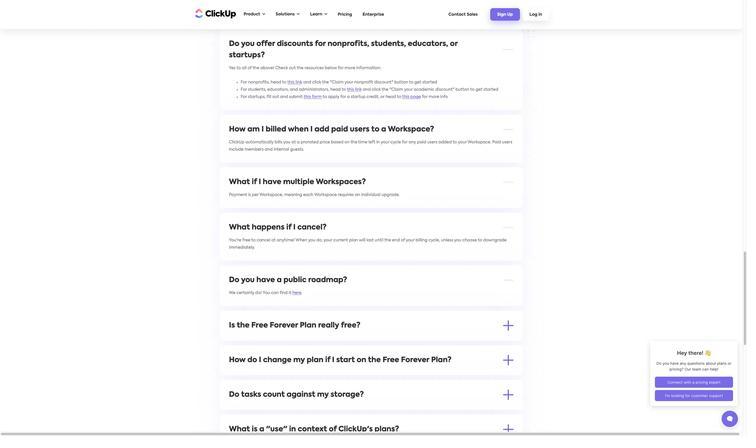 Task type: locate. For each thing, give the bounding box(es) containing it.
1 vertical spatial how
[[229, 357, 246, 364]]

0 vertical spatial what
[[229, 179, 250, 186]]

1 horizontal spatial in
[[376, 140, 380, 144]]

you inside do you offer discounts for nonprofits, students, educators, or startups?
[[241, 40, 255, 48]]

to inside clickup automatically bills you at a prorated price based on the time left in your cycle for any paid users added to your workspace. paid users include members and internal guests.
[[453, 140, 457, 144]]

0 vertical spatial is
[[248, 193, 251, 197]]

1 vertical spatial billing
[[323, 371, 335, 376]]

click up the credit,
[[372, 88, 381, 92]]

0 vertical spatial free
[[251, 323, 268, 330]]

of right end
[[401, 239, 405, 243]]

1 horizontal spatial head
[[330, 88, 341, 92]]

multiple
[[283, 179, 314, 186]]

contact sales button
[[446, 9, 481, 19]]

2 vertical spatial free
[[383, 357, 399, 364]]

of inside for sure! this is so much more than a trial. the free forever plan offers an unmatched level of functionality compared to other "freemium" apps. we do this by making money on our paid plans.
[[410, 337, 414, 341]]

1 horizontal spatial any
[[409, 140, 416, 144]]

affect
[[320, 406, 333, 410]]

1 vertical spatial link
[[355, 88, 362, 92]]

for right if
[[315, 2, 320, 6]]

have up 'workspace,'
[[263, 179, 281, 186]]

on inside clickup automatically bills you at a prorated price based on the time left in your cycle for any paid users added to your workspace. paid users include members and internal guests.
[[345, 140, 350, 144]]

0 vertical spatial do
[[229, 40, 240, 48]]

2 horizontal spatial users
[[502, 140, 512, 144]]

enterprise link
[[360, 9, 387, 19]]

1 vertical spatial what
[[229, 224, 250, 232]]

paid down workspace?
[[417, 140, 426, 144]]

members
[[245, 148, 264, 152]]

free inside for sure! this is so much more than a trial. the free forever plan offers an unmatched level of functionality compared to other "freemium" apps. we do this by making money on our paid plans.
[[321, 337, 330, 341]]

0 vertical spatial all
[[242, 66, 247, 70]]

until
[[375, 239, 384, 243]]

do for do you offer discounts for nonprofits, students, educators, or startups?
[[229, 40, 240, 48]]

plan up trial.
[[300, 323, 316, 330]]

of down startups?
[[248, 66, 252, 70]]

a left "100%"
[[248, 2, 250, 6]]

an right requires
[[355, 193, 360, 197]]

for nonprofits, head to this link and click the "claim your nonprofit discount" button to get started
[[241, 80, 437, 84]]

0 horizontal spatial nonprofits,
[[248, 80, 270, 84]]

for right cycle at the top of the page
[[402, 140, 408, 144]]

0 horizontal spatial or
[[381, 95, 385, 99]]

i up 'workspace,'
[[259, 179, 261, 186]]

each
[[303, 193, 313, 197]]

other
[[469, 337, 480, 341]]

you inside clickup automatically bills you at a prorated price based on the time left in your cycle for any paid users added to your workspace. paid users include members and internal guests.
[[283, 140, 291, 144]]

do up you've at the left bottom of the page
[[248, 357, 257, 364]]

cycle, left 'unless'
[[429, 239, 440, 243]]

1 horizontal spatial free
[[321, 337, 330, 341]]

do up no!
[[229, 392, 240, 399]]

is for a
[[252, 427, 258, 434]]

a
[[248, 2, 250, 6], [273, 9, 276, 13], [347, 95, 350, 99], [381, 126, 386, 133], [297, 140, 300, 144], [277, 277, 282, 284], [299, 337, 302, 341], [272, 371, 275, 376], [305, 371, 308, 376], [259, 427, 264, 434]]

for for for students, educators, and administrators, head to this link and click the "claim your academic discount" button to get started
[[241, 88, 247, 92]]

you up certainly in the left of the page
[[241, 277, 255, 284]]

this left form
[[304, 95, 311, 99]]

a inside clickup automatically bills you at a prorated price based on the time left in your cycle for any paid users added to your workspace. paid users include members and internal guests.
[[297, 140, 300, 144]]

contact sales
[[448, 12, 478, 16]]

0 horizontal spatial head
[[271, 80, 281, 84]]

unless
[[441, 239, 453, 243]]

forever up than
[[270, 323, 298, 330]]

requires
[[338, 193, 354, 197]]

for for for sure! this is so much more than a trial. the free forever plan offers an unmatched level of functionality compared to other "freemium" apps. we do this by making money on our paid plans.
[[229, 337, 235, 341]]

forever inside for sure! this is so much more than a trial. the free forever plan offers an unmatched level of functionality compared to other "freemium" apps. we do this by making money on our paid plans.
[[331, 337, 346, 341]]

if up the anytime! on the bottom of page
[[286, 224, 292, 232]]

level
[[400, 337, 409, 341]]

a up clickup automatically bills you at a prorated price based on the time left in your cycle for any paid users added to your workspace. paid users include members and internal guests.
[[381, 126, 386, 133]]

1 vertical spatial if
[[286, 224, 292, 232]]

count
[[263, 392, 285, 399]]

we up be
[[229, 2, 236, 6]]

do!
[[255, 291, 262, 295]]

1 what from the top
[[229, 179, 250, 186]]

and down "automatically"
[[265, 148, 273, 152]]

at inside clickup automatically bills you at a prorated price based on the time left in your cycle for any paid users added to your workspace. paid users include members and internal guests.
[[292, 140, 296, 144]]

0 vertical spatial we
[[229, 2, 236, 6]]

cycle
[[391, 140, 401, 144]]

0 horizontal spatial all
[[242, 66, 247, 70]]

at inside you're free to cancel at anytime! when you do, your current plan will last until the end of your billing cycle, unless you choose to downgrade immediately.
[[271, 239, 276, 243]]

do inside do you offer discounts for nonprofits, students, educators, or startups?
[[229, 40, 240, 48]]

1 horizontal spatial link
[[355, 88, 362, 92]]

context
[[298, 427, 327, 434]]

0 vertical spatial billing
[[416, 239, 428, 243]]

how am i billed when i add paid users to a workspace?
[[229, 126, 434, 133]]

educators, inside do you offer discounts for nonprofits, students, educators, or startups?
[[408, 40, 448, 48]]

1 vertical spatial this link link
[[347, 88, 362, 92]]

payment
[[229, 193, 247, 197]]

1 vertical spatial more
[[429, 95, 439, 99]]

2 horizontal spatial if
[[325, 357, 330, 364]]

information:
[[356, 66, 381, 70]]

2 what from the top
[[229, 224, 250, 232]]

take
[[351, 371, 360, 376]]

1 vertical spatial "claim
[[390, 88, 403, 92]]

1 vertical spatial have
[[263, 179, 281, 186]]

0 horizontal spatial in
[[289, 427, 296, 434]]

started
[[422, 80, 437, 84], [484, 88, 498, 92]]

3 what from the top
[[229, 427, 250, 434]]

1 horizontal spatial users
[[427, 140, 438, 144]]

0 horizontal spatial an
[[355, 193, 360, 197]]

discount" up for students, educators, and administrators, head to this link and click the "claim your academic discount" button to get started
[[374, 80, 393, 84]]

forever for i
[[401, 357, 429, 364]]

2 do from the top
[[229, 277, 240, 284]]

in right "use" at the left bottom of page
[[289, 427, 296, 434]]

do up startups?
[[229, 40, 240, 48]]

0 vertical spatial on
[[345, 140, 350, 144]]

within
[[462, 2, 474, 6]]

built
[[295, 371, 304, 376]]

we
[[229, 2, 236, 6], [229, 291, 236, 295], [241, 344, 247, 348]]

we left certainly in the left of the page
[[229, 291, 236, 295]]

0 vertical spatial button
[[394, 80, 408, 84]]

this up submit on the top left of the page
[[288, 80, 295, 84]]

and down the nonprofit
[[363, 88, 371, 92]]

tasks
[[241, 392, 261, 399]]

"claim up this page link
[[390, 88, 403, 92]]

on right based
[[345, 140, 350, 144]]

0 vertical spatial forever
[[270, 323, 298, 330]]

more inside for sure! this is so much more than a trial. the free forever plan offers an unmatched level of functionality compared to other "freemium" apps. we do this by making money on our paid plans.
[[277, 337, 288, 341]]

here link
[[293, 291, 302, 295]]

form
[[312, 95, 322, 99]]

2 horizontal spatial forever
[[401, 357, 429, 364]]

1 vertical spatial do
[[229, 277, 240, 284]]

1 vertical spatial paid
[[417, 140, 426, 144]]

30
[[475, 2, 480, 6]]

for right apply
[[340, 95, 346, 99]]

this link link
[[288, 80, 302, 84], [347, 88, 362, 92]]

1 horizontal spatial an
[[369, 337, 374, 341]]

for inside do you offer discounts for nonprofits, students, educators, or startups?
[[315, 40, 326, 48]]

1 vertical spatial all
[[377, 371, 381, 376]]

meaning
[[284, 193, 302, 197]]

this up for startups, fill out and submit this form to apply for a startup credit, or head to this page for more info
[[347, 88, 354, 92]]

change
[[263, 357, 292, 364]]

on inside for sure! this is so much more than a trial. the free forever plan offers an unmatched level of functionality compared to other "freemium" apps. we do this by making money on our paid plans.
[[300, 344, 305, 348]]

this left "by"
[[255, 344, 262, 348]]

0 horizontal spatial educators,
[[267, 88, 289, 92]]

discount" up 'info'
[[435, 88, 455, 92]]

1 horizontal spatial educators,
[[408, 40, 448, 48]]

my for plan
[[293, 357, 305, 364]]

do for do you have a public roadmap?
[[229, 277, 240, 284]]

what for what if i have multiple workspaces?
[[229, 179, 250, 186]]

more up the making
[[277, 337, 288, 341]]

all right yes
[[242, 66, 247, 70]]

head down check
[[271, 80, 281, 84]]

when
[[288, 126, 309, 133]]

certainly
[[237, 291, 254, 295]]

you right 'issue'
[[265, 9, 272, 13]]

can
[[271, 291, 279, 295]]

do up certainly in the left of the page
[[229, 277, 240, 284]]

billing
[[416, 239, 428, 243], [323, 371, 335, 376]]

0 vertical spatial out
[[289, 66, 296, 70]]

reason,
[[330, 2, 344, 6]]

0 horizontal spatial this link link
[[288, 80, 302, 84]]

happens
[[252, 224, 285, 232]]

we inside for sure! this is so much more than a trial. the free forever plan offers an unmatched level of functionality compared to other "freemium" apps. we do this by making money on our paid plans.
[[241, 344, 247, 348]]

1 vertical spatial my
[[317, 392, 329, 399]]

my for storage?
[[317, 392, 329, 399]]

1 horizontal spatial this link link
[[347, 88, 362, 92]]

1 horizontal spatial plan
[[349, 239, 358, 243]]

students, inside do you offer discounts for nonprofits, students, educators, or startups?
[[371, 40, 406, 48]]

my up built
[[293, 357, 305, 364]]

1 vertical spatial educators,
[[267, 88, 289, 92]]

have
[[237, 2, 247, 6], [263, 179, 281, 186], [257, 277, 275, 284]]

plan inside you're free to cancel at anytime! when you do, your current plan will last until the end of your billing cycle, unless you choose to downgrade immediately.
[[349, 239, 358, 243]]

for inside we have a 100% satisfaction guarantee. if for any reason, you're not satisfied with your purchase, simply let us know within 30 days and we'll be happy to issue you a full refund.
[[315, 2, 320, 6]]

an right offers
[[369, 337, 374, 341]]

users left added
[[427, 140, 438, 144]]

bills
[[275, 140, 282, 144]]

free up plan,
[[383, 357, 399, 364]]

paid up based
[[331, 126, 348, 133]]

have up happy
[[237, 2, 247, 6]]

refund.
[[284, 9, 298, 13]]

2 vertical spatial what
[[229, 427, 250, 434]]

1 vertical spatial out
[[272, 95, 279, 99]]

for up resources
[[315, 40, 326, 48]]

more left 'info'
[[429, 95, 439, 99]]

1 vertical spatial on
[[300, 344, 305, 348]]

free up the plans.
[[321, 337, 330, 341]]

what up you're
[[229, 224, 250, 232]]

any down workspace?
[[409, 140, 416, 144]]

the inside you're free to cancel at anytime! when you do, your current plan will last until the end of your billing cycle, unless you choose to downgrade immediately.
[[384, 239, 391, 243]]

0 horizontal spatial cycle,
[[393, 371, 405, 376]]

your left the nonprofit
[[345, 80, 353, 84]]

fill
[[267, 95, 271, 99]]

to inside for sure! this is so much more than a trial. the free forever plan offers an unmatched level of functionality compared to other "freemium" apps. we do this by making money on our paid plans.
[[464, 337, 468, 341]]

up
[[507, 13, 513, 17]]

if up per
[[252, 179, 257, 186]]

at right cancel
[[271, 239, 276, 243]]

a left startup
[[347, 95, 350, 99]]

0 horizontal spatial billing
[[323, 371, 335, 376]]

1 horizontal spatial discount"
[[435, 88, 455, 92]]

is left so
[[255, 337, 258, 341]]

plan left offers
[[347, 337, 356, 341]]

1 horizontal spatial billing
[[416, 239, 428, 243]]

do
[[229, 40, 240, 48], [229, 277, 240, 284], [229, 392, 240, 399]]

do for do tasks count against my storage?
[[229, 392, 240, 399]]

1 horizontal spatial forever
[[331, 337, 346, 341]]

1 how from the top
[[229, 126, 246, 133]]

for
[[315, 2, 320, 6], [315, 40, 326, 48], [338, 66, 344, 70], [340, 95, 346, 99], [422, 95, 428, 99], [402, 140, 408, 144]]

1 horizontal spatial get
[[476, 88, 483, 92]]

individual
[[361, 193, 381, 197]]

1 do from the top
[[229, 40, 240, 48]]

have up we certainly do! you can find it here .
[[257, 277, 275, 284]]

is inside for sure! this is so much more than a trial. the free forever plan offers an unmatched level of functionality compared to other "freemium" apps. we do this by making money on our paid plans.
[[255, 337, 258, 341]]

all left plan,
[[377, 371, 381, 376]]

startups,
[[248, 95, 266, 99]]

0 horizontal spatial plan
[[300, 323, 316, 330]]

0 vertical spatial started
[[422, 80, 437, 84]]

0 vertical spatial or
[[450, 40, 458, 48]]

us
[[444, 2, 449, 6]]

0 vertical spatial do
[[248, 344, 254, 348]]

learn
[[310, 12, 322, 16]]

1 vertical spatial in
[[376, 140, 380, 144]]

this link link up submit on the top left of the page
[[288, 80, 302, 84]]

button
[[394, 80, 408, 84], [456, 88, 469, 92]]

in right left
[[376, 140, 380, 144]]

what up payment
[[229, 179, 250, 186]]

forever
[[270, 323, 298, 330], [331, 337, 346, 341], [401, 357, 429, 364]]

attachments
[[245, 406, 271, 410]]

paid inside for sure! this is so much more than a trial. the free forever plan offers an unmatched level of functionality compared to other "freemium" apps. we do this by making money on our paid plans.
[[313, 344, 323, 348]]

care
[[361, 371, 371, 376]]

an
[[355, 193, 360, 197], [369, 337, 374, 341]]

plan left will
[[349, 239, 358, 243]]

a left trial.
[[299, 337, 302, 341]]

a up guests.
[[297, 140, 300, 144]]

0 horizontal spatial on
[[300, 344, 305, 348]]

you inside we have a 100% satisfaction guarantee. if for any reason, you're not satisfied with your purchase, simply let us know within 30 days and we'll be happy to issue you a full refund.
[[265, 9, 272, 13]]

0 horizontal spatial students,
[[248, 88, 266, 92]]

anytime!
[[277, 239, 295, 243]]

1 horizontal spatial or
[[450, 40, 458, 48]]

billing inside you're free to cancel at anytime! when you do, your current plan will last until the end of your billing cycle, unless you choose to downgrade immediately.
[[416, 239, 428, 243]]

what down file
[[229, 427, 250, 434]]

0 vertical spatial get
[[415, 80, 421, 84]]

clickup
[[229, 140, 245, 144]]

0 horizontal spatial paid
[[313, 344, 323, 348]]

we inside we have a 100% satisfaction guarantee. if for any reason, you're not satisfied with your purchase, simply let us know within 30 days and we'll be happy to issue you a full refund.
[[229, 2, 236, 6]]

1 vertical spatial forever
[[331, 337, 346, 341]]

is left "use" at the left bottom of page
[[252, 427, 258, 434]]

plan?
[[431, 357, 452, 364]]

and left payment
[[406, 371, 414, 376]]

you right bills
[[283, 140, 291, 144]]

details.
[[434, 371, 449, 376]]

0 vertical spatial nonprofits,
[[328, 40, 369, 48]]

do down this
[[248, 344, 254, 348]]

your right end
[[406, 239, 415, 243]]

what for what is a "use" in context of clickup's plans?
[[229, 427, 250, 434]]

2 vertical spatial we
[[241, 344, 247, 348]]

left
[[369, 140, 375, 144]]

the
[[313, 337, 320, 341]]

free
[[251, 323, 268, 330], [321, 337, 330, 341], [383, 357, 399, 364]]

1 horizontal spatial "claim
[[390, 88, 403, 92]]

0 vertical spatial plan
[[349, 239, 358, 243]]

head up apply
[[330, 88, 341, 92]]

click up "administrators,"
[[312, 80, 321, 84]]

forever up the plans.
[[331, 337, 346, 341]]

in
[[538, 13, 542, 17], [376, 140, 380, 144], [289, 427, 296, 434]]

plan inside for sure! this is so much more than a trial. the free forever plan offers an unmatched level of functionality compared to other "freemium" apps. we do this by making money on our paid plans.
[[347, 337, 356, 341]]

what
[[229, 179, 250, 186], [229, 224, 250, 232], [229, 427, 250, 434]]

administrators,
[[299, 88, 329, 92]]

2 horizontal spatial in
[[538, 13, 542, 17]]

is
[[248, 193, 251, 197], [255, 337, 258, 341], [252, 427, 258, 434]]

0 horizontal spatial at
[[271, 239, 276, 243]]

for inside for sure! this is so much more than a trial. the free forever plan offers an unmatched level of functionality compared to other "freemium" apps. we do this by making money on our paid plans.
[[229, 337, 235, 341]]

free up so
[[251, 323, 268, 330]]

a left the team,
[[272, 371, 275, 376]]

and up "administrators,"
[[303, 80, 311, 84]]

nonprofits, inside do you offer discounts for nonprofits, students, educators, or startups?
[[328, 40, 369, 48]]

for right below
[[338, 66, 344, 70]]

your right with
[[394, 2, 403, 6]]

0 vertical spatial head
[[271, 80, 281, 84]]

"claim up apply
[[330, 80, 344, 84]]

billing left area
[[323, 371, 335, 376]]

you left the do,
[[308, 239, 316, 243]]

pricing
[[338, 12, 352, 16]]

payment is per workspace, meaning each workspace requires an individual upgrade.
[[229, 193, 400, 197]]

do tasks count against my storage?
[[229, 392, 364, 399]]

0 horizontal spatial button
[[394, 80, 408, 84]]

0 vertical spatial paid
[[331, 126, 348, 133]]

workspace.
[[468, 140, 491, 144]]

link up submit on the top left of the page
[[296, 80, 302, 84]]

out right fill
[[272, 95, 279, 99]]

2 horizontal spatial free
[[383, 357, 399, 364]]

1 horizontal spatial plan
[[347, 337, 356, 341]]

it
[[289, 291, 292, 295]]

i left the add
[[311, 126, 313, 133]]

0 vertical spatial any
[[321, 2, 329, 6]]

3 do from the top
[[229, 392, 240, 399]]

0 horizontal spatial my
[[293, 357, 305, 364]]

is left per
[[248, 193, 251, 197]]

0 vertical spatial in
[[538, 13, 542, 17]]

my up affect
[[317, 392, 329, 399]]

once
[[229, 371, 240, 376]]

a right built
[[305, 371, 308, 376]]

1 vertical spatial plan
[[307, 357, 324, 364]]

1 horizontal spatial if
[[286, 224, 292, 232]]

1 vertical spatial button
[[456, 88, 469, 92]]

users up time
[[350, 126, 370, 133]]

this link link for for students, educators, and administrators, head to
[[347, 88, 362, 92]]

0 horizontal spatial any
[[321, 2, 329, 6]]

1 vertical spatial cycle,
[[393, 371, 405, 376]]

discount"
[[374, 80, 393, 84], [435, 88, 455, 92]]

link up startup
[[355, 88, 362, 92]]

price
[[320, 140, 330, 144]]

2 how from the top
[[229, 357, 246, 364]]

log
[[529, 13, 537, 17]]

to
[[249, 9, 253, 13], [237, 66, 241, 70], [282, 80, 287, 84], [409, 80, 414, 84], [342, 88, 346, 92], [470, 88, 475, 92], [323, 95, 327, 99], [397, 95, 401, 99], [371, 126, 380, 133], [453, 140, 457, 144], [251, 239, 256, 243], [478, 239, 482, 243], [464, 337, 468, 341], [346, 371, 350, 376]]

clickup image
[[194, 8, 236, 19]]

1 vertical spatial at
[[271, 239, 276, 243]]

yes to all of the above! check out the resources below for more information:
[[229, 66, 381, 70]]



Task type: vqa. For each thing, say whether or not it's contained in the screenshot.


Task type: describe. For each thing, give the bounding box(es) containing it.
you're
[[229, 239, 241, 243]]

include
[[229, 148, 244, 152]]

is the free forever plan really free?
[[229, 323, 361, 330]]

you
[[263, 291, 270, 295]]

on for based
[[345, 140, 350, 144]]

clickup automatically bills you at a prorated price based on the time left in your cycle for any paid users added to your workspace. paid users include members and internal guests.
[[229, 140, 512, 152]]

created
[[255, 371, 271, 376]]

0 horizontal spatial free
[[251, 323, 268, 330]]

1 horizontal spatial started
[[484, 88, 498, 92]]

do you offer discounts for nonprofits, students, educators, or startups?
[[229, 40, 458, 59]]

satisfied
[[366, 2, 383, 6]]

how do i change my plan if i start on the free forever plan?
[[229, 357, 452, 364]]

plans?
[[375, 427, 399, 434]]

resources
[[305, 66, 324, 70]]

let
[[438, 2, 443, 6]]

0 horizontal spatial plan
[[307, 357, 324, 364]]

i up created
[[259, 357, 261, 364]]

our
[[306, 344, 312, 348]]

and inside we have a 100% satisfaction guarantee. if for any reason, you're not satisfied with your purchase, simply let us know within 30 days and we'll be happy to issue you a full refund.
[[491, 2, 499, 6]]

cancel
[[257, 239, 270, 243]]

i up when
[[293, 224, 296, 232]]

what if i have multiple workspaces?
[[229, 179, 366, 186]]

1 vertical spatial discount"
[[435, 88, 455, 92]]

.
[[302, 291, 302, 295]]

of right care
[[372, 371, 376, 376]]

1 horizontal spatial all
[[377, 371, 381, 376]]

a inside for sure! this is so much more than a trial. the free forever plan offers an unmatched level of functionality compared to other "freemium" apps. we do this by making money on our paid plans.
[[299, 337, 302, 341]]

and up submit on the top left of the page
[[290, 88, 298, 92]]

for for for nonprofits, head to this link and click the "claim your nonprofit discount" button to get started
[[241, 80, 247, 84]]

how for how do i change my plan if i start on the free forever plan?
[[229, 357, 246, 364]]

that
[[310, 406, 319, 410]]

any inside clickup automatically bills you at a prorated price based on the time left in your cycle for any paid users added to your workspace. paid users include members and internal guests.
[[409, 140, 416, 144]]

for students, educators, and administrators, head to this link and click the "claim your academic discount" button to get started
[[241, 88, 498, 92]]

free
[[242, 239, 251, 243]]

team,
[[276, 371, 287, 376]]

a left full
[[273, 9, 276, 13]]

for for for startups, fill out and submit this form to apply for a startup credit, or head to this page for more info
[[241, 95, 247, 99]]

0 horizontal spatial forever
[[270, 323, 298, 330]]

free for plan
[[383, 357, 399, 364]]

your left cycle at the top of the page
[[381, 140, 390, 144]]

is for per
[[248, 193, 251, 197]]

0 horizontal spatial users
[[350, 126, 370, 133]]

1 vertical spatial do
[[248, 357, 257, 364]]

startups?
[[229, 52, 265, 59]]

of right 'context'
[[329, 427, 337, 434]]

to inside we have a 100% satisfaction guarantee. if for any reason, you're not satisfied with your purchase, simply let us know within 30 days and we'll be happy to issue you a full refund.
[[249, 9, 253, 13]]

a left "use" at the left bottom of page
[[259, 427, 264, 434]]

at for billed
[[292, 140, 296, 144]]

public
[[284, 277, 307, 284]]

workspaces?
[[316, 179, 366, 186]]

1 horizontal spatial out
[[289, 66, 296, 70]]

1 vertical spatial get
[[476, 88, 483, 92]]

trial.
[[303, 337, 312, 341]]

free for much
[[321, 337, 330, 341]]

your up this page link
[[404, 88, 413, 92]]

do inside for sure! this is so much more than a trial. the free forever plan offers an unmatched level of functionality compared to other "freemium" apps. we do this by making money on our paid plans.
[[248, 344, 254, 348]]

forever for than
[[331, 337, 346, 341]]

i left start
[[332, 357, 335, 364]]

prorated
[[301, 140, 319, 144]]

your right the do,
[[324, 239, 332, 243]]

workspace,
[[260, 193, 283, 197]]

0 vertical spatial discount"
[[374, 80, 393, 84]]

immediately.
[[229, 246, 255, 250]]

full
[[277, 9, 283, 13]]

roadmap?
[[308, 277, 347, 284]]

unmatched
[[375, 337, 399, 341]]

end
[[392, 239, 400, 243]]

0 vertical spatial click
[[312, 80, 321, 84]]

we for we have a 100% satisfaction guarantee. if for any reason, you're not satisfied with your purchase, simply let us know within 30 days and we'll be happy to issue you a full refund.
[[229, 2, 236, 6]]

we have a 100% satisfaction guarantee. if for any reason, you're not satisfied with your purchase, simply let us know within 30 days and we'll be happy to issue you a full refund.
[[229, 2, 509, 13]]

log in link
[[522, 8, 549, 21]]

storage.
[[358, 406, 374, 410]]

for down the academic
[[422, 95, 428, 99]]

1 horizontal spatial click
[[372, 88, 381, 92]]

of inside you're free to cancel at anytime! when you do, your current plan will last until the end of your billing cycle, unless you choose to downgrade immediately.
[[401, 239, 405, 243]]

1 vertical spatial head
[[330, 88, 341, 92]]

clickup's
[[339, 427, 373, 434]]

1 horizontal spatial paid
[[331, 126, 348, 133]]

you're free to cancel at anytime! when you do, your current plan will last until the end of your billing cycle, unless you choose to downgrade immediately.
[[229, 239, 507, 250]]

we
[[288, 371, 294, 376]]

this
[[247, 337, 254, 341]]

2 horizontal spatial more
[[429, 95, 439, 99]]

a up can
[[277, 277, 282, 284]]

your left the workspace.
[[458, 140, 467, 144]]

and left submit on the top left of the page
[[280, 95, 288, 99]]

we for we certainly do! you can find it here .
[[229, 291, 236, 295]]

per
[[252, 193, 259, 197]]

have inside we have a 100% satisfaction guarantee. if for any reason, you're not satisfied with your purchase, simply let us know within 30 days and we'll be happy to issue you a full refund.
[[237, 2, 247, 6]]

no!
[[229, 406, 236, 410]]

offers
[[357, 337, 368, 341]]

this link link for for nonprofits, head to
[[288, 80, 302, 84]]

or inside do you offer discounts for nonprofits, students, educators, or startups?
[[450, 40, 458, 48]]

solutions
[[276, 12, 295, 16]]

internal
[[274, 148, 289, 152]]

at for i
[[271, 239, 276, 243]]

we certainly do! you can find it here .
[[229, 291, 302, 295]]

the inside clickup automatically bills you at a prorated price based on the time left in your cycle for any paid users added to your workspace. paid users include members and internal guests.
[[351, 140, 357, 144]]

by
[[263, 344, 268, 348]]

2 vertical spatial if
[[325, 357, 330, 364]]

storage?
[[331, 392, 364, 399]]

once you've created a team, we built a handy billing area to take care of all plan, cycle, and payment details.
[[229, 371, 449, 376]]

paid
[[492, 140, 501, 144]]

sales
[[467, 12, 478, 16]]

2 vertical spatial in
[[289, 427, 296, 434]]

do,
[[317, 239, 323, 243]]

0 horizontal spatial link
[[296, 80, 302, 84]]

much
[[265, 337, 276, 341]]

plans.
[[324, 344, 335, 348]]

any inside we have a 100% satisfaction guarantee. if for any reason, you're not satisfied with your purchase, simply let us know within 30 days and we'll be happy to issue you a full refund.
[[321, 2, 329, 6]]

time
[[358, 140, 368, 144]]

handy
[[309, 371, 322, 376]]

you right 'unless'
[[454, 239, 461, 243]]

paid inside clickup automatically bills you at a prorated price based on the time left in your cycle for any paid users added to your workspace. paid users include members and internal guests.
[[417, 140, 426, 144]]

this left page
[[402, 95, 409, 99]]

and inside clickup automatically bills you at a prorated price based on the time left in your cycle for any paid users added to your workspace. paid users include members and internal guests.
[[265, 148, 273, 152]]

1 vertical spatial students,
[[248, 88, 266, 92]]

how for how am i billed when i add paid users to a workspace?
[[229, 126, 246, 133]]

startup
[[351, 95, 366, 99]]

solutions button
[[273, 8, 303, 20]]

add
[[315, 126, 330, 133]]

i right am
[[262, 126, 264, 133]]

apps.
[[229, 344, 240, 348]]

above!
[[261, 66, 274, 70]]

for inside clickup automatically bills you at a prorated price based on the time left in your cycle for any paid users added to your workspace. paid users include members and internal guests.
[[402, 140, 408, 144]]

0 horizontal spatial started
[[422, 80, 437, 84]]

check
[[275, 66, 288, 70]]

offer
[[257, 40, 275, 48]]

1 vertical spatial or
[[381, 95, 385, 99]]

cycle, inside you're free to cancel at anytime! when you do, your current plan will last until the end of your billing cycle, unless you choose to downgrade immediately.
[[429, 239, 440, 243]]

your inside we have a 100% satisfaction guarantee. if for any reason, you're not satisfied with your purchase, simply let us know within 30 days and we'll be happy to issue you a full refund.
[[394, 2, 403, 6]]

sign
[[497, 13, 506, 17]]

what for what happens if i cancel?
[[229, 224, 250, 232]]

with
[[384, 2, 393, 6]]

on for start
[[357, 357, 366, 364]]

upgrade.
[[382, 193, 400, 197]]

0 horizontal spatial "claim
[[330, 80, 344, 84]]

workspace
[[314, 193, 337, 197]]

product button
[[241, 8, 268, 20]]

find
[[280, 291, 288, 295]]

last
[[367, 239, 374, 243]]

based
[[331, 140, 344, 144]]

satisfaction
[[263, 2, 287, 6]]

current
[[333, 239, 348, 243]]

in inside clickup automatically bills you at a prorated price based on the time left in your cycle for any paid users added to your workspace. paid users include members and internal guests.
[[376, 140, 380, 144]]

making
[[269, 344, 284, 348]]

2 vertical spatial head
[[386, 95, 396, 99]]

this inside for sure! this is so much more than a trial. the free forever plan offers an unmatched level of functionality compared to other "freemium" apps. we do this by making money on our paid plans.
[[255, 344, 262, 348]]

we'll
[[500, 2, 509, 6]]

info
[[440, 95, 448, 99]]

learn button
[[307, 8, 330, 20]]

1 horizontal spatial more
[[345, 66, 355, 70]]

yes
[[229, 66, 236, 70]]

0 vertical spatial if
[[252, 179, 257, 186]]

money
[[285, 344, 299, 348]]

team's
[[343, 406, 357, 410]]

in inside log in link
[[538, 13, 542, 17]]

an inside for sure! this is so much more than a trial. the free forever plan offers an unmatched level of functionality compared to other "freemium" apps. we do this by making money on our paid plans.
[[369, 337, 374, 341]]

2 vertical spatial have
[[257, 277, 275, 284]]

your right affect
[[334, 406, 342, 410]]

0 horizontal spatial out
[[272, 95, 279, 99]]

submit
[[289, 95, 303, 99]]



